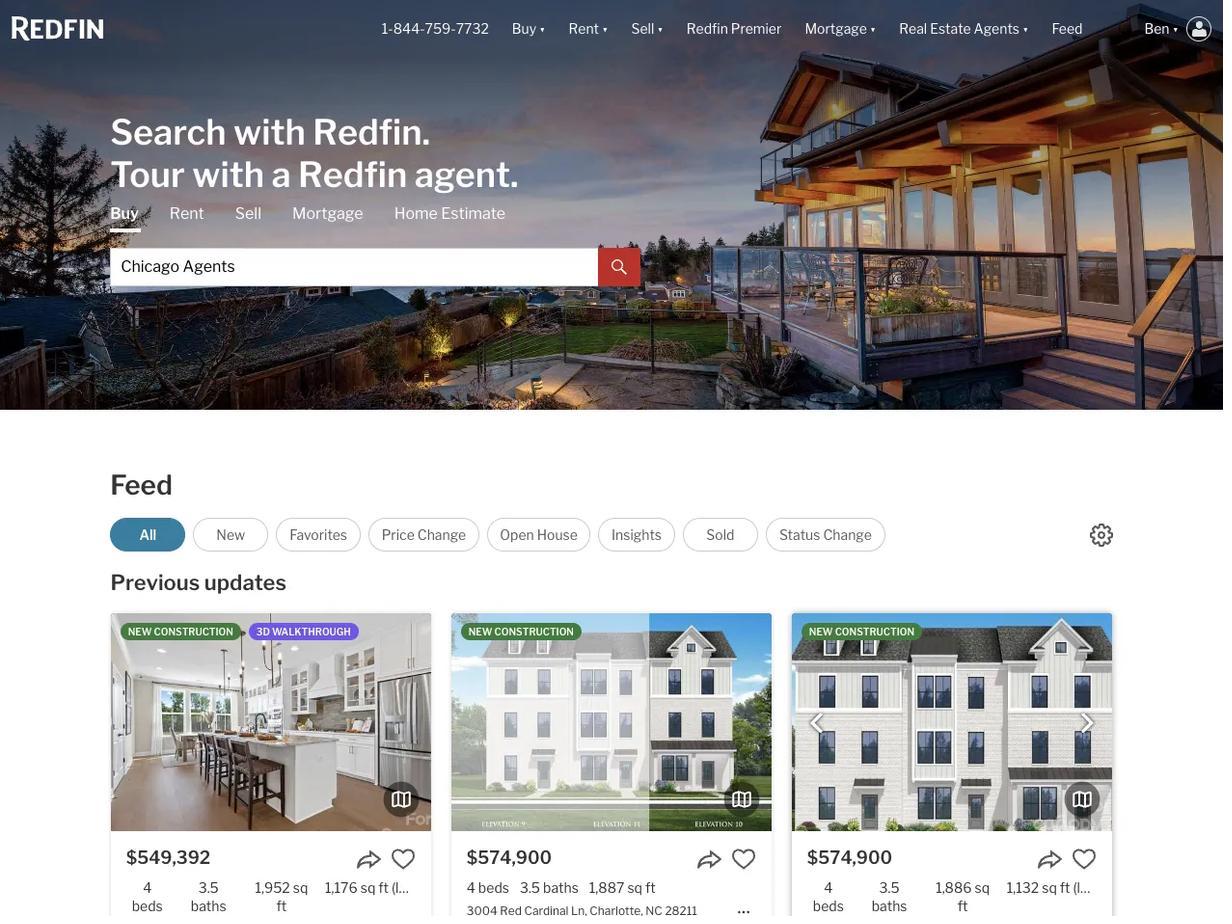 Task type: vqa. For each thing, say whether or not it's contained in the screenshot.
conduct
no



Task type: describe. For each thing, give the bounding box(es) containing it.
Price Change radio
[[368, 518, 479, 552]]

sell for sell
[[235, 204, 261, 222]]

3d walkthrough
[[256, 626, 351, 638]]

4 beds for 1,886
[[813, 880, 844, 915]]

3 new construction from the left
[[809, 626, 914, 638]]

1,952
[[255, 880, 290, 896]]

All radio
[[110, 518, 185, 552]]

walkthrough
[[272, 626, 351, 638]]

2 photo of 3004 red cardinal ln, charlotte, nc 28211 image from the left
[[451, 613, 772, 831]]

1-844-759-7732 link
[[382, 21, 489, 37]]

sq for 1,886
[[975, 880, 990, 896]]

premier
[[731, 21, 782, 37]]

sq for 1,952
[[293, 880, 308, 896]]

1 photo of 3004 red cardinal ln #7, charlotte, nc 28211 image from the left
[[472, 613, 792, 831]]

previous
[[110, 570, 200, 595]]

estate
[[930, 21, 971, 37]]

favorite button image for 1,887 sq ft
[[731, 847, 756, 872]]

rent ▾ button
[[557, 0, 620, 58]]

favorite button image for 1,886 sq ft
[[1072, 847, 1097, 872]]

4 beds for 1,952
[[132, 880, 163, 915]]

status
[[779, 527, 820, 543]]

favorite button checkbox
[[1072, 847, 1097, 872]]

submit search image
[[612, 260, 627, 275]]

rent for rent
[[170, 204, 204, 222]]

(lot) for $574,900
[[1073, 880, 1097, 896]]

baths for 1,887 sq ft
[[543, 880, 579, 896]]

3 construction from the left
[[835, 626, 914, 638]]

sell ▾
[[631, 21, 663, 37]]

favorite button image for 1,952 sq ft
[[391, 847, 416, 872]]

ft for 1,132
[[1060, 880, 1070, 896]]

new for $574,900
[[469, 626, 492, 638]]

3.5 baths for 1,887
[[520, 880, 579, 896]]

Status Change radio
[[766, 518, 885, 552]]

buy for buy ▾
[[512, 21, 536, 37]]

2 photo of 6024 towering oaks ln, charlotte, nc 28205 image from the left
[[111, 613, 431, 831]]

ben
[[1144, 21, 1170, 37]]

previous button image
[[807, 714, 826, 733]]

sq for 1,887
[[627, 880, 642, 896]]

redfin inside button
[[687, 21, 728, 37]]

next button image
[[1078, 714, 1097, 733]]

agent.
[[415, 153, 519, 195]]

5 ▾ from the left
[[1022, 21, 1029, 37]]

construction for $574,900
[[494, 626, 574, 638]]

$574,900 for 1,887 sq ft
[[467, 848, 552, 868]]

favorite button checkbox for $574,900
[[731, 847, 756, 872]]

3.5 baths for 1,952
[[191, 880, 226, 915]]

mortgage ▾ button
[[805, 0, 876, 58]]

construction for $549,392
[[154, 626, 233, 638]]

1,886
[[936, 880, 972, 896]]

4 beds for 1,887
[[467, 880, 509, 896]]

status change
[[779, 527, 872, 543]]

rent ▾
[[569, 21, 608, 37]]

3d
[[256, 626, 270, 638]]

1-
[[382, 21, 393, 37]]

1,132 sq ft (lot)
[[1007, 880, 1097, 896]]

new
[[216, 527, 245, 543]]

ft for 1,176
[[378, 880, 389, 896]]

▾ for rent ▾
[[602, 21, 608, 37]]

3.5 baths for 1,886
[[872, 880, 907, 915]]

home estimate
[[394, 204, 505, 222]]

New radio
[[193, 518, 268, 552]]

new for $549,392
[[128, 626, 152, 638]]

mortgage link
[[292, 203, 363, 224]]

redfin premier
[[687, 21, 782, 37]]

search with redfin. tour with a redfin agent.
[[110, 110, 519, 195]]

insights
[[612, 527, 662, 543]]

Insights radio
[[598, 518, 675, 552]]

favorites
[[290, 527, 347, 543]]

1,887
[[589, 880, 624, 896]]

4 for 1,952 sq ft
[[143, 880, 152, 896]]

ben ▾
[[1144, 21, 1179, 37]]

open
[[500, 527, 534, 543]]

change for price change
[[417, 527, 466, 543]]

real
[[899, 21, 927, 37]]

real estate agents ▾ link
[[899, 0, 1029, 58]]

buy link
[[110, 203, 139, 232]]

baths for 1,886 sq ft
[[872, 898, 907, 915]]

feed inside button
[[1052, 21, 1083, 37]]

change for status change
[[823, 527, 872, 543]]

1,176
[[325, 880, 358, 896]]

7732
[[456, 21, 489, 37]]

3.5 for 1,952
[[198, 880, 219, 896]]

1-844-759-7732
[[382, 21, 489, 37]]

1,887 sq ft
[[589, 880, 656, 896]]

759-
[[425, 21, 456, 37]]

mortgage for mortgage
[[292, 204, 363, 222]]

option group containing all
[[110, 518, 885, 552]]

Open House radio
[[487, 518, 590, 552]]

redfin inside search with redfin. tour with a redfin agent.
[[298, 153, 407, 195]]

new construction for $574,900
[[469, 626, 574, 638]]

rent for rent ▾
[[569, 21, 599, 37]]

agents
[[974, 21, 1020, 37]]



Task type: locate. For each thing, give the bounding box(es) containing it.
3.5 baths
[[191, 880, 226, 915], [520, 880, 579, 896], [872, 880, 907, 915]]

3.5 baths left the 1,886
[[872, 880, 907, 915]]

2 $574,900 from the left
[[807, 848, 892, 868]]

0 horizontal spatial (lot)
[[392, 880, 416, 896]]

real estate agents ▾ button
[[888, 0, 1040, 58]]

ft right 1,176 at the left bottom
[[378, 880, 389, 896]]

1 horizontal spatial redfin
[[687, 21, 728, 37]]

▾ left sell ▾
[[602, 21, 608, 37]]

ft
[[378, 880, 389, 896], [645, 880, 656, 896], [1060, 880, 1070, 896], [276, 898, 287, 915], [958, 898, 968, 915]]

Favorites radio
[[276, 518, 361, 552]]

2 3.5 baths from the left
[[520, 880, 579, 896]]

3.5 left 1,887 in the bottom of the page
[[520, 880, 540, 896]]

sell ▾ button
[[620, 0, 675, 58]]

mortgage ▾ button
[[793, 0, 888, 58]]

2 change from the left
[[823, 527, 872, 543]]

▾ right ben at the right top of page
[[1172, 21, 1179, 37]]

0 horizontal spatial redfin
[[298, 153, 407, 195]]

4 sq from the left
[[975, 880, 990, 896]]

3.5 baths down $549,392
[[191, 880, 226, 915]]

1 horizontal spatial rent
[[569, 21, 599, 37]]

4 for 1,886 sq ft
[[824, 880, 833, 896]]

0 horizontal spatial new construction
[[128, 626, 233, 638]]

ft inside "1,952 sq ft"
[[276, 898, 287, 915]]

2 horizontal spatial new construction
[[809, 626, 914, 638]]

2 new construction from the left
[[469, 626, 574, 638]]

2 ▾ from the left
[[602, 21, 608, 37]]

baths for 1,952 sq ft
[[191, 898, 226, 915]]

2 horizontal spatial favorite button image
[[1072, 847, 1097, 872]]

0 horizontal spatial construction
[[154, 626, 233, 638]]

$574,900
[[467, 848, 552, 868], [807, 848, 892, 868]]

0 horizontal spatial favorite button image
[[391, 847, 416, 872]]

2 horizontal spatial beds
[[813, 898, 844, 915]]

3.5 down $549,392
[[198, 880, 219, 896]]

0 horizontal spatial new
[[128, 626, 152, 638]]

new construction for $549,392
[[128, 626, 233, 638]]

0 horizontal spatial baths
[[191, 898, 226, 915]]

open house
[[500, 527, 578, 543]]

▾ for sell ▾
[[657, 21, 663, 37]]

▾
[[539, 21, 546, 37], [602, 21, 608, 37], [657, 21, 663, 37], [870, 21, 876, 37], [1022, 21, 1029, 37], [1172, 21, 1179, 37]]

1 horizontal spatial favorite button checkbox
[[731, 847, 756, 872]]

3.5 for 1,886
[[879, 880, 900, 896]]

5 sq from the left
[[1042, 880, 1057, 896]]

1 4 beds from the left
[[132, 880, 163, 915]]

house
[[537, 527, 578, 543]]

estimate
[[441, 204, 505, 222]]

3 photo of 3004 red cardinal ln, charlotte, nc 28211 image from the left
[[771, 613, 1092, 831]]

▾ left the rent ▾
[[539, 21, 546, 37]]

3.5
[[198, 880, 219, 896], [520, 880, 540, 896], [879, 880, 900, 896]]

▾ right agents at right top
[[1022, 21, 1029, 37]]

option group
[[110, 518, 885, 552]]

price change
[[382, 527, 466, 543]]

1 horizontal spatial (lot)
[[1073, 880, 1097, 896]]

1 horizontal spatial new construction
[[469, 626, 574, 638]]

1 horizontal spatial change
[[823, 527, 872, 543]]

1 favorite button checkbox from the left
[[391, 847, 416, 872]]

3 new from the left
[[809, 626, 833, 638]]

sell inside dropdown button
[[631, 21, 654, 37]]

0 horizontal spatial feed
[[110, 469, 173, 502]]

sq right 1,176 at the left bottom
[[360, 880, 375, 896]]

1 horizontal spatial new
[[469, 626, 492, 638]]

2 horizontal spatial 3.5
[[879, 880, 900, 896]]

beds
[[478, 880, 509, 896], [132, 898, 163, 915], [813, 898, 844, 915]]

0 vertical spatial rent
[[569, 21, 599, 37]]

change right price
[[417, 527, 466, 543]]

ft down the 1,886
[[958, 898, 968, 915]]

(lot) for $549,392
[[392, 880, 416, 896]]

buy for buy
[[110, 204, 139, 222]]

sq right 1,952
[[293, 880, 308, 896]]

1 horizontal spatial buy
[[512, 21, 536, 37]]

redfin up mortgage link
[[298, 153, 407, 195]]

3 favorite button image from the left
[[1072, 847, 1097, 872]]

with
[[233, 110, 306, 153], [192, 153, 264, 195]]

1,886 sq ft
[[936, 880, 990, 915]]

▾ right the rent ▾
[[657, 21, 663, 37]]

feed up all option
[[110, 469, 173, 502]]

4 for 1,887 sq ft
[[467, 880, 475, 896]]

buy ▾ button
[[500, 0, 557, 58]]

search
[[110, 110, 226, 153]]

sell link
[[235, 203, 261, 224]]

feed right agents at right top
[[1052, 21, 1083, 37]]

previous updates
[[110, 570, 286, 595]]

redfin.
[[313, 110, 430, 153]]

844-
[[393, 21, 425, 37]]

sq for 1,176
[[360, 880, 375, 896]]

1 vertical spatial redfin
[[298, 153, 407, 195]]

favorite button checkbox for $549,392
[[391, 847, 416, 872]]

0 vertical spatial sell
[[631, 21, 654, 37]]

buy inside tab list
[[110, 204, 139, 222]]

1 horizontal spatial 3.5 baths
[[520, 880, 579, 896]]

2 horizontal spatial 4 beds
[[813, 880, 844, 915]]

photo of 3004 red cardinal ln #7, charlotte, nc 28211 image
[[472, 613, 792, 831], [792, 613, 1112, 831], [1112, 613, 1223, 831]]

6 ▾ from the left
[[1172, 21, 1179, 37]]

mortgage for mortgage ▾
[[805, 21, 867, 37]]

ft inside 1,886 sq ft
[[958, 898, 968, 915]]

sq inside 1,886 sq ft
[[975, 880, 990, 896]]

buy
[[512, 21, 536, 37], [110, 204, 139, 222]]

buy down tour
[[110, 204, 139, 222]]

tour
[[110, 153, 185, 195]]

sq
[[293, 880, 308, 896], [360, 880, 375, 896], [627, 880, 642, 896], [975, 880, 990, 896], [1042, 880, 1057, 896]]

1 new from the left
[[128, 626, 152, 638]]

4 ▾ from the left
[[870, 21, 876, 37]]

1 vertical spatial sell
[[235, 204, 261, 222]]

1,132
[[1007, 880, 1039, 896]]

1 new construction from the left
[[128, 626, 233, 638]]

2 horizontal spatial 4
[[824, 880, 833, 896]]

beds for 1,952 sq ft
[[132, 898, 163, 915]]

rent down tour
[[170, 204, 204, 222]]

sell
[[631, 21, 654, 37], [235, 204, 261, 222]]

mortgage
[[805, 21, 867, 37], [292, 204, 363, 222]]

$574,900 for 1,886 sq ft
[[807, 848, 892, 868]]

0 horizontal spatial rent
[[170, 204, 204, 222]]

1 horizontal spatial favorite button image
[[731, 847, 756, 872]]

1 vertical spatial feed
[[110, 469, 173, 502]]

beds for 1,886 sq ft
[[813, 898, 844, 915]]

buy ▾ button
[[512, 0, 546, 58]]

0 horizontal spatial 3.5 baths
[[191, 880, 226, 915]]

home
[[394, 204, 438, 222]]

3 3.5 from the left
[[879, 880, 900, 896]]

1 change from the left
[[417, 527, 466, 543]]

0 horizontal spatial buy
[[110, 204, 139, 222]]

2 horizontal spatial 3.5 baths
[[872, 880, 907, 915]]

2 (lot) from the left
[[1073, 880, 1097, 896]]

0 vertical spatial mortgage
[[805, 21, 867, 37]]

1 vertical spatial buy
[[110, 204, 139, 222]]

beds for 1,887 sq ft
[[478, 880, 509, 896]]

buy inside dropdown button
[[512, 21, 536, 37]]

home estimate link
[[394, 203, 505, 224]]

1 $574,900 from the left
[[467, 848, 552, 868]]

(lot)
[[392, 880, 416, 896], [1073, 880, 1097, 896]]

ft right 1,887 in the bottom of the page
[[645, 880, 656, 896]]

3 ▾ from the left
[[657, 21, 663, 37]]

3 photo of 6024 towering oaks ln, charlotte, nc 28205 image from the left
[[431, 613, 751, 831]]

▾ for ben ▾
[[1172, 21, 1179, 37]]

3 sq from the left
[[627, 880, 642, 896]]

0 horizontal spatial mortgage
[[292, 204, 363, 222]]

0 horizontal spatial 4
[[143, 880, 152, 896]]

0 horizontal spatial change
[[417, 527, 466, 543]]

rent ▾ button
[[569, 0, 608, 58]]

1 4 from the left
[[143, 880, 152, 896]]

rent right buy ▾
[[569, 21, 599, 37]]

$549,392
[[126, 848, 210, 868]]

ft for 1,952
[[276, 898, 287, 915]]

0 vertical spatial feed
[[1052, 21, 1083, 37]]

sell ▾ button
[[631, 0, 663, 58]]

2 4 from the left
[[467, 880, 475, 896]]

3 photo of 3004 red cardinal ln #7, charlotte, nc 28211 image from the left
[[1112, 613, 1223, 831]]

redfin premier button
[[675, 0, 793, 58]]

baths down $549,392
[[191, 898, 226, 915]]

buy ▾
[[512, 21, 546, 37]]

1 horizontal spatial beds
[[478, 880, 509, 896]]

photo of 6024 towering oaks ln, charlotte, nc 28205 image
[[0, 613, 111, 831], [111, 613, 431, 831], [431, 613, 751, 831]]

real estate agents ▾
[[899, 21, 1029, 37]]

1 (lot) from the left
[[392, 880, 416, 896]]

sq right the 1,886
[[975, 880, 990, 896]]

1 vertical spatial mortgage
[[292, 204, 363, 222]]

new
[[128, 626, 152, 638], [469, 626, 492, 638], [809, 626, 833, 638]]

3 4 beds from the left
[[813, 880, 844, 915]]

change
[[417, 527, 466, 543], [823, 527, 872, 543]]

1 horizontal spatial mortgage
[[805, 21, 867, 37]]

baths
[[543, 880, 579, 896], [191, 898, 226, 915], [872, 898, 907, 915]]

1 photo of 6024 towering oaks ln, charlotte, nc 28205 image from the left
[[0, 613, 111, 831]]

0 horizontal spatial 4 beds
[[132, 880, 163, 915]]

redfin
[[687, 21, 728, 37], [298, 153, 407, 195]]

1 construction from the left
[[154, 626, 233, 638]]

2 sq from the left
[[360, 880, 375, 896]]

1,176 sq ft (lot)
[[325, 880, 416, 896]]

4
[[143, 880, 152, 896], [467, 880, 475, 896], [824, 880, 833, 896]]

sell right rent link
[[235, 204, 261, 222]]

(lot) down favorite button option at the right bottom
[[1073, 880, 1097, 896]]

2 horizontal spatial baths
[[872, 898, 907, 915]]

▾ left real
[[870, 21, 876, 37]]

favorite button checkbox
[[391, 847, 416, 872], [731, 847, 756, 872]]

0 horizontal spatial $574,900
[[467, 848, 552, 868]]

1 sq from the left
[[293, 880, 308, 896]]

a
[[272, 153, 291, 195]]

City, Address, School, Agent, ZIP search field
[[110, 247, 598, 286]]

1 horizontal spatial sell
[[631, 21, 654, 37]]

photo of 3004 red cardinal ln, charlotte, nc 28211 image
[[131, 613, 451, 831], [451, 613, 772, 831], [771, 613, 1092, 831]]

ft for 1,886
[[958, 898, 968, 915]]

new construction
[[128, 626, 233, 638], [469, 626, 574, 638], [809, 626, 914, 638]]

updates
[[204, 570, 286, 595]]

3 4 from the left
[[824, 880, 833, 896]]

2 favorite button image from the left
[[731, 847, 756, 872]]

2 4 beds from the left
[[467, 880, 509, 896]]

ft down 1,952
[[276, 898, 287, 915]]

2 new from the left
[[469, 626, 492, 638]]

1 horizontal spatial 4 beds
[[467, 880, 509, 896]]

price
[[382, 527, 415, 543]]

2 horizontal spatial new
[[809, 626, 833, 638]]

0 horizontal spatial 3.5
[[198, 880, 219, 896]]

mortgage left real
[[805, 21, 867, 37]]

3.5 baths left 1,887 in the bottom of the page
[[520, 880, 579, 896]]

redfin left premier
[[687, 21, 728, 37]]

feed
[[1052, 21, 1083, 37], [110, 469, 173, 502]]

3.5 for 1,887
[[520, 880, 540, 896]]

rent
[[569, 21, 599, 37], [170, 204, 204, 222]]

ft for 1,887
[[645, 880, 656, 896]]

baths left 1,886 sq ft
[[872, 898, 907, 915]]

1 horizontal spatial baths
[[543, 880, 579, 896]]

0 horizontal spatial beds
[[132, 898, 163, 915]]

favorite button image
[[391, 847, 416, 872], [731, 847, 756, 872], [1072, 847, 1097, 872]]

(lot) right 1,176 at the left bottom
[[392, 880, 416, 896]]

1 ▾ from the left
[[539, 21, 546, 37]]

4 beds
[[132, 880, 163, 915], [467, 880, 509, 896], [813, 880, 844, 915]]

1 horizontal spatial $574,900
[[807, 848, 892, 868]]

1 3.5 from the left
[[198, 880, 219, 896]]

buy right 7732
[[512, 21, 536, 37]]

1 horizontal spatial construction
[[494, 626, 574, 638]]

1 favorite button image from the left
[[391, 847, 416, 872]]

construction
[[154, 626, 233, 638], [494, 626, 574, 638], [835, 626, 914, 638]]

3.5 left the 1,886
[[879, 880, 900, 896]]

mortgage inside dropdown button
[[805, 21, 867, 37]]

sell right the rent ▾
[[631, 21, 654, 37]]

rent link
[[170, 203, 204, 224]]

0 vertical spatial buy
[[512, 21, 536, 37]]

2 horizontal spatial construction
[[835, 626, 914, 638]]

3 3.5 baths from the left
[[872, 880, 907, 915]]

1 horizontal spatial 3.5
[[520, 880, 540, 896]]

all
[[139, 527, 156, 543]]

sell for sell ▾
[[631, 21, 654, 37]]

change right status
[[823, 527, 872, 543]]

tab list
[[110, 203, 641, 286]]

2 photo of 3004 red cardinal ln #7, charlotte, nc 28211 image from the left
[[792, 613, 1112, 831]]

2 favorite button checkbox from the left
[[731, 847, 756, 872]]

Sold radio
[[683, 518, 758, 552]]

1 3.5 baths from the left
[[191, 880, 226, 915]]

0 horizontal spatial favorite button checkbox
[[391, 847, 416, 872]]

1,952 sq ft
[[255, 880, 308, 915]]

sold
[[706, 527, 734, 543]]

0 vertical spatial redfin
[[687, 21, 728, 37]]

mortgage inside tab list
[[292, 204, 363, 222]]

mortgage up city, address, school, agent, zip search field
[[292, 204, 363, 222]]

sq right 1,887 in the bottom of the page
[[627, 880, 642, 896]]

▾ for mortgage ▾
[[870, 21, 876, 37]]

0 horizontal spatial sell
[[235, 204, 261, 222]]

baths left 1,887 in the bottom of the page
[[543, 880, 579, 896]]

sq inside "1,952 sq ft"
[[293, 880, 308, 896]]

sq right 1,132
[[1042, 880, 1057, 896]]

sq for 1,132
[[1042, 880, 1057, 896]]

mortgage ▾
[[805, 21, 876, 37]]

rent inside dropdown button
[[569, 21, 599, 37]]

2 3.5 from the left
[[520, 880, 540, 896]]

1 horizontal spatial feed
[[1052, 21, 1083, 37]]

feed button
[[1040, 0, 1133, 58]]

1 horizontal spatial 4
[[467, 880, 475, 896]]

▾ for buy ▾
[[539, 21, 546, 37]]

1 photo of 3004 red cardinal ln, charlotte, nc 28211 image from the left
[[131, 613, 451, 831]]

ft right 1,132
[[1060, 880, 1070, 896]]

tab list containing buy
[[110, 203, 641, 286]]

1 vertical spatial rent
[[170, 204, 204, 222]]

2 construction from the left
[[494, 626, 574, 638]]



